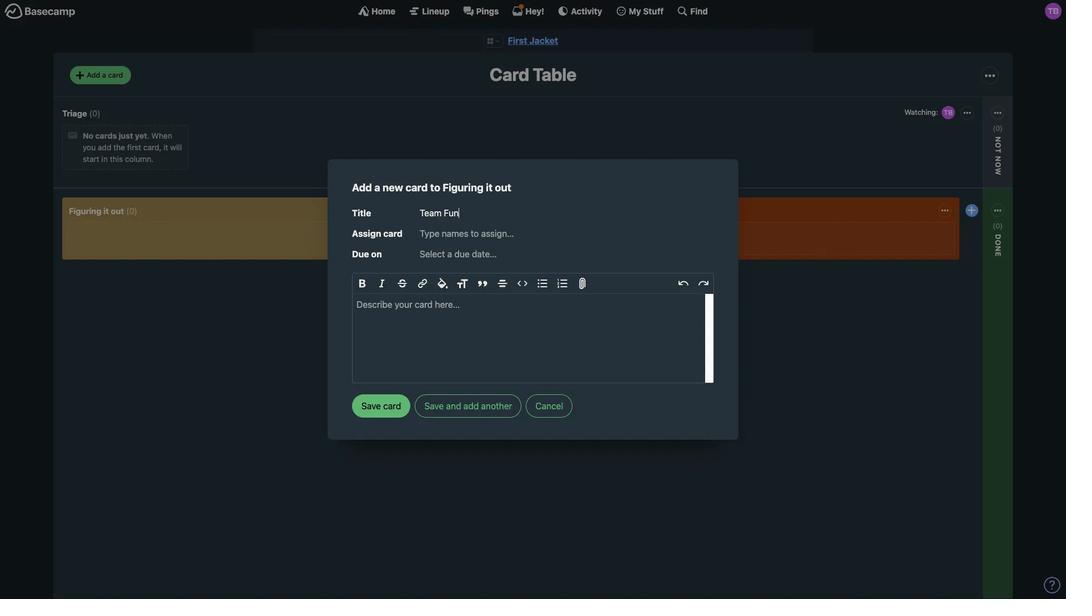 Task type: vqa. For each thing, say whether or not it's contained in the screenshot.
1st 'of' from the left
no



Task type: describe. For each thing, give the bounding box(es) containing it.
add card link
[[421, 297, 498, 311]]

a for new
[[375, 182, 380, 194]]

add inside . when you add the first card, it will start in this column.
[[98, 143, 111, 152]]

save and add another button
[[415, 395, 522, 418]]

add a card link
[[70, 66, 131, 84]]

column.
[[125, 155, 154, 164]]

d o n e
[[994, 234, 1003, 257]]

1 vertical spatial figuring
[[69, 206, 101, 216]]

just
[[119, 131, 133, 141]]

pings button
[[463, 6, 499, 17]]

my
[[629, 6, 641, 16]]

w
[[994, 168, 1003, 176]]

jacket
[[530, 36, 558, 46]]

first jacket link
[[508, 36, 558, 46]]

activity link
[[558, 6, 602, 17]]

to
[[430, 182, 440, 194]]

1 vertical spatial watching:
[[423, 230, 459, 240]]

yet
[[135, 131, 147, 141]]

color it brown image
[[445, 279, 454, 288]]

add for add a card
[[87, 70, 100, 79]]

a for card
[[102, 70, 106, 79]]

pings
[[476, 6, 499, 16]]

0 horizontal spatial tyler black image
[[483, 227, 498, 243]]

first
[[508, 36, 528, 46]]

card inside add a card link
[[108, 70, 123, 79]]

hey!
[[526, 6, 545, 16]]

color it orange image
[[445, 266, 454, 275]]

no
[[83, 131, 93, 141]]

tyler black image inside main element
[[1045, 3, 1062, 19]]

in
[[101, 155, 108, 164]]

n
[[994, 137, 1003, 143]]

card,
[[143, 143, 162, 152]]

2 n from the top
[[994, 246, 1003, 252]]

d
[[994, 234, 1003, 240]]

stuff
[[643, 6, 664, 16]]

save
[[425, 402, 444, 412]]

on
[[371, 249, 382, 259]]

save and add another
[[425, 402, 512, 412]]

lineup
[[422, 6, 450, 16]]

(0) up d
[[993, 221, 1003, 230]]

start
[[83, 155, 99, 164]]

switch accounts image
[[4, 3, 76, 20]]

card table
[[490, 64, 577, 85]]

no cards just yet
[[83, 131, 147, 141]]

you
[[83, 143, 96, 152]]

figuring it out link
[[69, 206, 124, 216]]

2 vertical spatial watching:
[[927, 243, 963, 253]]

due
[[352, 249, 369, 259]]

color it blue image
[[423, 279, 432, 288]]

add for add card
[[423, 299, 438, 309]]

table
[[533, 64, 577, 85]]

my stuff
[[629, 6, 664, 16]]

Select a due date… text field
[[420, 245, 714, 263]]

triage (0)
[[62, 108, 100, 118]]

the
[[114, 143, 125, 152]]

add a card
[[87, 70, 123, 79]]

o for d o n e
[[994, 240, 1003, 246]]

find button
[[677, 6, 708, 17]]

1 n from the top
[[994, 156, 1003, 162]]

1 horizontal spatial figuring
[[443, 182, 484, 194]]

when
[[151, 131, 172, 141]]

o for n o t n o w
[[994, 143, 1003, 149]]

Type a card title… text field
[[420, 204, 714, 222]]

add card
[[423, 299, 456, 309]]

triage link
[[62, 108, 87, 118]]

2 vertical spatial it
[[104, 206, 109, 216]]

(0) right figuring it out link
[[126, 206, 137, 216]]

color it red image
[[456, 266, 465, 275]]

cancel link
[[526, 395, 573, 418]]



Task type: locate. For each thing, give the bounding box(es) containing it.
3 o from the top
[[994, 240, 1003, 246]]

1 horizontal spatial add
[[464, 402, 479, 412]]

find
[[691, 6, 708, 16]]

and
[[446, 402, 461, 412]]

color it yellow image
[[434, 266, 443, 275]]

tyler black image
[[1045, 3, 1062, 19], [941, 105, 956, 120], [483, 227, 498, 243]]

1 o from the top
[[994, 143, 1003, 149]]

add for add a new card to figuring it out
[[352, 182, 372, 194]]

figuring
[[443, 182, 484, 194], [69, 206, 101, 216]]

2 horizontal spatial tyler black image
[[1045, 3, 1062, 19]]

1 vertical spatial it
[[486, 182, 493, 194]]

0 horizontal spatial it
[[104, 206, 109, 216]]

1 horizontal spatial tyler black image
[[941, 105, 956, 120]]

n down t
[[994, 156, 1003, 162]]

1 horizontal spatial it
[[164, 143, 168, 152]]

figuring it out (0)
[[69, 206, 137, 216]]

None submit
[[924, 159, 1002, 173], [421, 244, 498, 257], [924, 257, 1002, 271], [352, 395, 411, 418], [924, 159, 1002, 173], [421, 244, 498, 257], [924, 257, 1002, 271], [352, 395, 411, 418]]

a
[[102, 70, 106, 79], [375, 182, 380, 194]]

option group
[[421, 264, 498, 291]]

color it purple image
[[478, 266, 487, 275]]

figuring right to
[[443, 182, 484, 194]]

1 vertical spatial tyler black image
[[941, 105, 956, 120]]

. when you add the first card, it will start in this column.
[[83, 131, 182, 164]]

add up title
[[352, 182, 372, 194]]

it
[[164, 143, 168, 152], [486, 182, 493, 194], [104, 206, 109, 216]]

1 vertical spatial add
[[352, 182, 372, 194]]

add
[[87, 70, 100, 79], [352, 182, 372, 194], [423, 299, 438, 309]]

add
[[98, 143, 111, 152], [464, 402, 479, 412]]

home link
[[358, 6, 396, 17]]

2 horizontal spatial add
[[423, 299, 438, 309]]

2 horizontal spatial it
[[486, 182, 493, 194]]

(0) right triage
[[89, 108, 100, 118]]

watching:
[[905, 108, 938, 117], [423, 230, 459, 240], [927, 243, 963, 253]]

o
[[994, 143, 1003, 149], [994, 162, 1003, 168], [994, 240, 1003, 246]]

0 horizontal spatial out
[[111, 206, 124, 216]]

hey! button
[[512, 6, 545, 17]]

2 vertical spatial tyler black image
[[483, 227, 498, 243]]

1 horizontal spatial a
[[375, 182, 380, 194]]

cards
[[95, 131, 117, 141]]

2 vertical spatial add
[[423, 299, 438, 309]]

0 horizontal spatial add
[[87, 70, 100, 79]]

it right to
[[486, 182, 493, 194]]

0 vertical spatial a
[[102, 70, 106, 79]]

assign
[[352, 229, 381, 239]]

1 vertical spatial n
[[994, 246, 1003, 252]]

it down in
[[104, 206, 109, 216]]

Type names to assign… text field
[[420, 227, 714, 241]]

o down t
[[994, 162, 1003, 168]]

0 vertical spatial tyler black image
[[1045, 3, 1062, 19]]

will
[[170, 143, 182, 152]]

.
[[147, 131, 149, 141]]

color it white image
[[423, 266, 432, 275]]

n o t n o w
[[994, 137, 1003, 176]]

2 o from the top
[[994, 162, 1003, 168]]

0 vertical spatial watching:
[[905, 108, 938, 117]]

add right and at the left bottom of the page
[[464, 402, 479, 412]]

add a new card to figuring it out
[[352, 182, 511, 194]]

title
[[352, 208, 371, 218]]

add down color it blue icon
[[423, 299, 438, 309]]

my stuff button
[[616, 6, 664, 17]]

add up in
[[98, 143, 111, 152]]

0 vertical spatial add
[[87, 70, 100, 79]]

due on
[[352, 249, 382, 259]]

card inside add card link
[[440, 299, 456, 309]]

(0) up n
[[993, 124, 1003, 133]]

another
[[481, 402, 512, 412]]

0 horizontal spatial a
[[102, 70, 106, 79]]

0 vertical spatial it
[[164, 143, 168, 152]]

Describe your card here… text field
[[353, 294, 714, 383]]

first jacket
[[508, 36, 558, 46]]

e
[[994, 252, 1003, 257]]

new
[[383, 182, 403, 194]]

first
[[127, 143, 141, 152]]

color it green image
[[434, 279, 443, 288]]

activity
[[571, 6, 602, 16]]

0 vertical spatial n
[[994, 156, 1003, 162]]

1 vertical spatial add
[[464, 402, 479, 412]]

0 vertical spatial out
[[495, 182, 511, 194]]

1 horizontal spatial out
[[495, 182, 511, 194]]

1 horizontal spatial add
[[352, 182, 372, 194]]

1 vertical spatial a
[[375, 182, 380, 194]]

home
[[372, 6, 396, 16]]

0 vertical spatial figuring
[[443, 182, 484, 194]]

color it pink image
[[467, 266, 476, 275]]

lineup link
[[409, 6, 450, 17]]

n
[[994, 156, 1003, 162], [994, 246, 1003, 252]]

(0)
[[89, 108, 100, 118], [993, 124, 1003, 133], [126, 206, 137, 216], [993, 221, 1003, 230]]

card
[[490, 64, 529, 85]]

add inside button
[[464, 402, 479, 412]]

add up "triage (0)"
[[87, 70, 100, 79]]

0 vertical spatial o
[[994, 143, 1003, 149]]

cancel
[[536, 402, 563, 412]]

o up w
[[994, 143, 1003, 149]]

n down d
[[994, 246, 1003, 252]]

triage
[[62, 108, 87, 118]]

2 vertical spatial o
[[994, 240, 1003, 246]]

o up e
[[994, 240, 1003, 246]]

it left will
[[164, 143, 168, 152]]

assign card
[[352, 229, 403, 239]]

0 horizontal spatial add
[[98, 143, 111, 152]]

this
[[110, 155, 123, 164]]

1 vertical spatial o
[[994, 162, 1003, 168]]

figuring down start on the left top of the page
[[69, 206, 101, 216]]

0 horizontal spatial figuring
[[69, 206, 101, 216]]

0 vertical spatial add
[[98, 143, 111, 152]]

main element
[[0, 0, 1067, 22]]

card
[[108, 70, 123, 79], [406, 182, 428, 194], [383, 229, 403, 239], [440, 299, 456, 309]]

1 vertical spatial out
[[111, 206, 124, 216]]

t
[[994, 148, 1003, 154]]

it inside . when you add the first card, it will start in this column.
[[164, 143, 168, 152]]

out
[[495, 182, 511, 194], [111, 206, 124, 216]]



